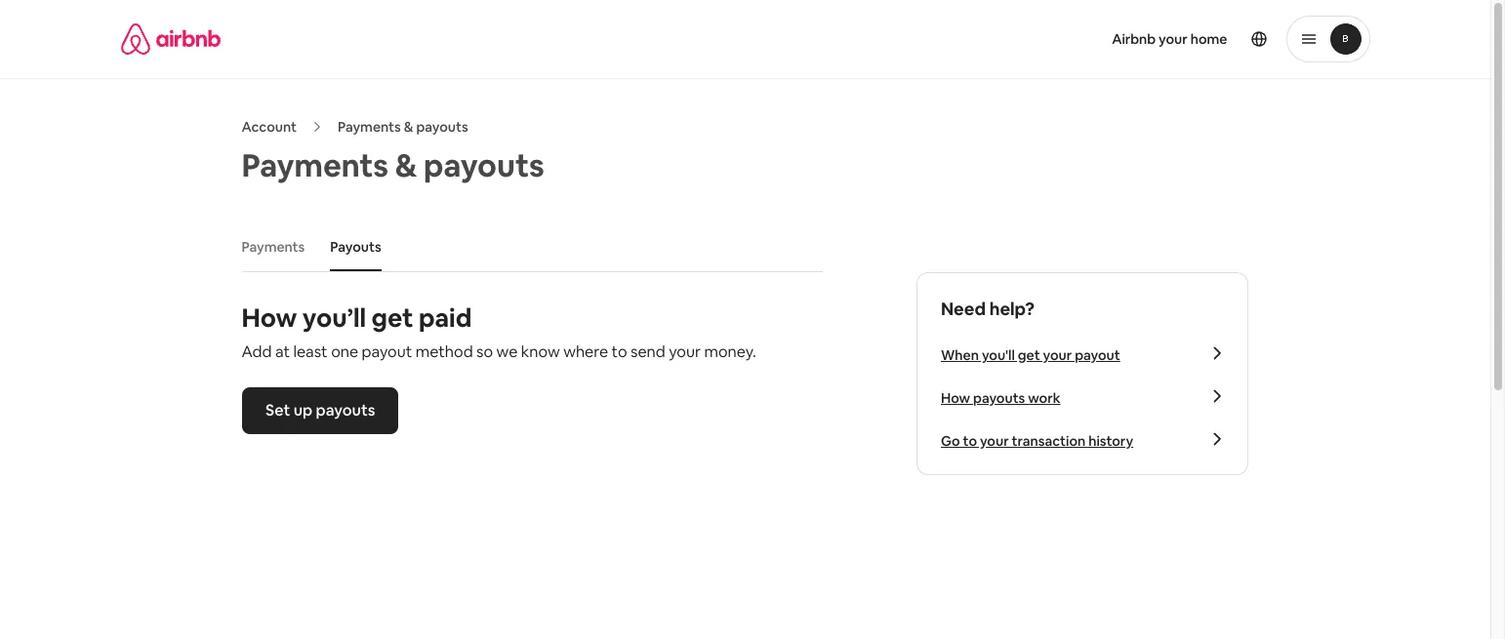 Task type: locate. For each thing, give the bounding box(es) containing it.
payout inside how you'll get paid add at least one payout method so we know where to send your money.
[[362, 342, 412, 362]]

your down how payouts work
[[980, 432, 1009, 450]]

get
[[372, 302, 413, 335], [1018, 346, 1040, 364]]

payouts
[[416, 118, 468, 136], [424, 145, 545, 186], [973, 389, 1025, 407], [315, 400, 375, 421]]

&
[[404, 118, 413, 136], [395, 145, 417, 186]]

your left home
[[1159, 30, 1188, 48]]

payments button
[[232, 228, 315, 266]]

0 horizontal spatial get
[[372, 302, 413, 335]]

set
[[265, 400, 290, 421]]

we
[[497, 342, 518, 362]]

airbnb
[[1112, 30, 1156, 48]]

0 horizontal spatial how
[[242, 302, 297, 335]]

payments
[[338, 118, 401, 136], [242, 145, 389, 186], [242, 238, 305, 256]]

get left paid
[[372, 302, 413, 335]]

account
[[242, 118, 297, 136]]

1 vertical spatial get
[[1018, 346, 1040, 364]]

add
[[242, 342, 272, 362]]

your right send on the bottom of page
[[669, 342, 701, 362]]

1 horizontal spatial how
[[941, 389, 970, 407]]

0 vertical spatial get
[[372, 302, 413, 335]]

least
[[293, 342, 328, 362]]

airbnb your home link
[[1100, 19, 1239, 60]]

get inside how you'll get paid add at least one payout method so we know where to send your money.
[[372, 302, 413, 335]]

you'll
[[303, 302, 366, 335]]

need
[[941, 298, 986, 320]]

how you'll get paid add at least one payout method so we know where to send your money.
[[242, 302, 756, 362]]

one
[[331, 342, 358, 362]]

1 horizontal spatial payout
[[1075, 346, 1121, 364]]

your
[[1159, 30, 1188, 48], [669, 342, 701, 362], [1043, 346, 1072, 364], [980, 432, 1009, 450]]

get for your
[[1018, 346, 1040, 364]]

0 vertical spatial to
[[612, 342, 627, 362]]

payout
[[362, 342, 412, 362], [1075, 346, 1121, 364]]

0 vertical spatial how
[[242, 302, 297, 335]]

send
[[631, 342, 666, 362]]

payout up how payouts work link
[[1075, 346, 1121, 364]]

1 horizontal spatial get
[[1018, 346, 1040, 364]]

payout inside when you'll get your payout link
[[1075, 346, 1121, 364]]

help?
[[990, 298, 1035, 320]]

2 vertical spatial payments
[[242, 238, 305, 256]]

payouts button
[[320, 228, 391, 266]]

payments & payouts
[[338, 118, 468, 136], [242, 145, 545, 186]]

get right you'll
[[1018, 346, 1040, 364]]

to left send on the bottom of page
[[612, 342, 627, 362]]

how up add
[[242, 302, 297, 335]]

go to your transaction history link
[[941, 431, 1225, 451]]

know
[[521, 342, 560, 362]]

airbnb your home
[[1112, 30, 1228, 48]]

payouts inside button
[[315, 400, 375, 421]]

your inside profile element
[[1159, 30, 1188, 48]]

0 horizontal spatial payout
[[362, 342, 412, 362]]

how
[[242, 302, 297, 335], [941, 389, 970, 407]]

tab list
[[232, 223, 823, 271]]

0 vertical spatial payments & payouts
[[338, 118, 468, 136]]

how for you'll
[[242, 302, 297, 335]]

how payouts work
[[941, 389, 1061, 407]]

1 vertical spatial to
[[963, 432, 977, 450]]

go to your transaction history
[[941, 432, 1133, 450]]

how inside how you'll get paid add at least one payout method so we know where to send your money.
[[242, 302, 297, 335]]

how for payouts
[[941, 389, 970, 407]]

1 vertical spatial how
[[941, 389, 970, 407]]

to right go
[[963, 432, 977, 450]]

profile element
[[769, 0, 1370, 78]]

how down when
[[941, 389, 970, 407]]

1 vertical spatial &
[[395, 145, 417, 186]]

0 vertical spatial payments
[[338, 118, 401, 136]]

payout right one
[[362, 342, 412, 362]]

tab list containing payments
[[232, 223, 823, 271]]

0 horizontal spatial to
[[612, 342, 627, 362]]

when you'll get your payout
[[941, 346, 1121, 364]]

to
[[612, 342, 627, 362], [963, 432, 977, 450]]



Task type: vqa. For each thing, say whether or not it's contained in the screenshot.
$429
no



Task type: describe. For each thing, give the bounding box(es) containing it.
you'll
[[982, 346, 1015, 364]]

money.
[[704, 342, 756, 362]]

so
[[477, 342, 493, 362]]

your inside how you'll get paid add at least one payout method so we know where to send your money.
[[669, 342, 701, 362]]

go
[[941, 432, 960, 450]]

1 vertical spatial payments
[[242, 145, 389, 186]]

when you'll get your payout link
[[941, 345, 1225, 365]]

get for paid
[[372, 302, 413, 335]]

home
[[1191, 30, 1228, 48]]

to inside how you'll get paid add at least one payout method so we know where to send your money.
[[612, 342, 627, 362]]

method
[[416, 342, 473, 362]]

how payouts work link
[[941, 388, 1225, 408]]

at
[[275, 342, 290, 362]]

up
[[293, 400, 312, 421]]

0 vertical spatial &
[[404, 118, 413, 136]]

paid
[[419, 302, 472, 335]]

set up payouts
[[265, 400, 375, 421]]

your up the work
[[1043, 346, 1072, 364]]

transaction
[[1012, 432, 1086, 450]]

1 horizontal spatial to
[[963, 432, 977, 450]]

account link
[[242, 118, 297, 136]]

set up payouts button
[[242, 388, 398, 434]]

payments inside button
[[242, 238, 305, 256]]

need help?
[[941, 298, 1035, 320]]

1 vertical spatial payments & payouts
[[242, 145, 545, 186]]

where
[[563, 342, 608, 362]]

when
[[941, 346, 979, 364]]

history
[[1089, 432, 1133, 450]]

work
[[1028, 389, 1061, 407]]

payouts
[[330, 238, 381, 256]]



